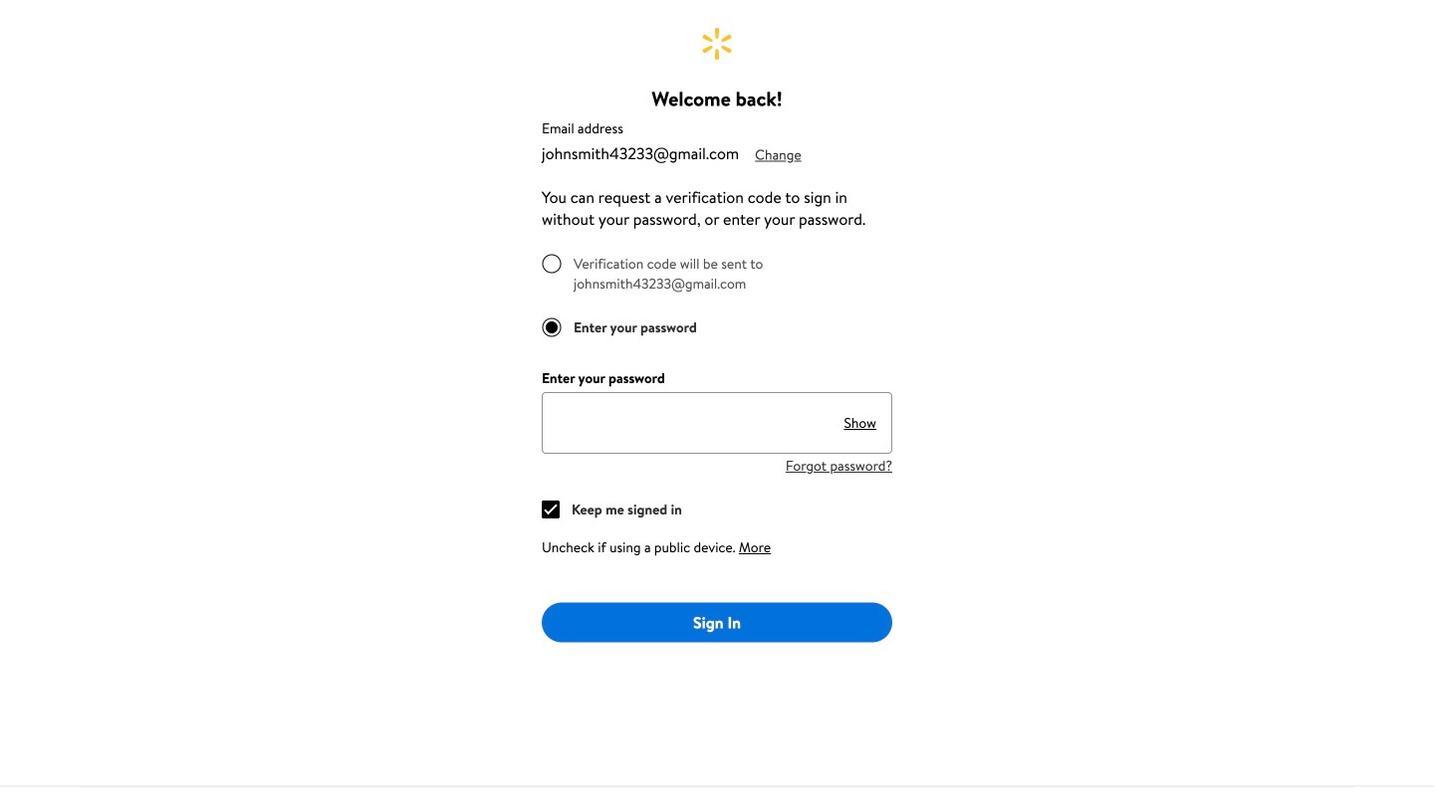 Task type: locate. For each thing, give the bounding box(es) containing it.
None radio
[[542, 318, 562, 338]]

password element
[[542, 369, 665, 388]]

None radio
[[542, 254, 562, 274]]

None checkbox
[[542, 501, 560, 519]]



Task type: describe. For each thing, give the bounding box(es) containing it.
walmart logo with link to homepage. image
[[703, 28, 731, 60]]

Enter your password password field
[[542, 392, 828, 454]]



Task type: vqa. For each thing, say whether or not it's contained in the screenshot.
"Walmart logo with link to homepage."
yes



